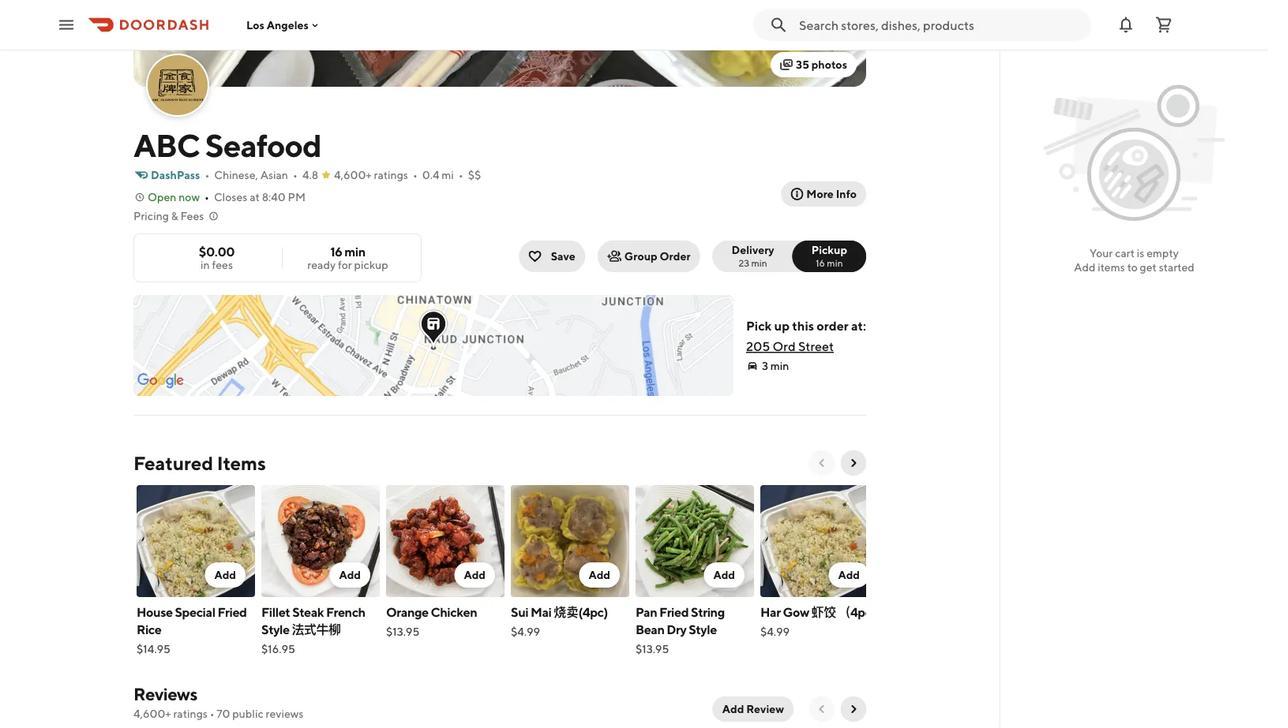 Task type: describe. For each thing, give the bounding box(es) containing it.
har
[[760, 605, 781, 620]]

abc
[[133, 126, 200, 164]]

group order button
[[598, 241, 700, 272]]

$14.95
[[137, 643, 170, 656]]

4.8
[[302, 169, 318, 182]]

reviews 4,600+ ratings • 70 public reviews
[[133, 685, 304, 721]]

$0.00 in fees
[[199, 244, 235, 272]]

this
[[792, 319, 814, 334]]

add button for sui mai 烧卖(4pc)
[[579, 563, 620, 588]]

save button
[[519, 241, 585, 272]]

orange chicken image
[[386, 486, 505, 598]]

add button for pan fried string bean dry style
[[704, 563, 745, 588]]

los angeles
[[246, 18, 309, 31]]

pick
[[746, 319, 772, 334]]

review
[[746, 703, 784, 716]]

35 photos
[[796, 58, 847, 71]]

now
[[179, 191, 200, 204]]

fried inside house special fried rice $14.95
[[218, 605, 247, 620]]

• closes at 8:40 pm
[[205, 191, 306, 204]]

sui mai 烧卖(4pc) image
[[511, 486, 629, 598]]

reviews link
[[133, 685, 197, 705]]

0 vertical spatial ratings
[[374, 169, 408, 182]]

public
[[232, 708, 264, 721]]

french
[[326, 605, 365, 620]]

get
[[1140, 261, 1157, 274]]

min inside the "pickup 16 min"
[[827, 257, 843, 268]]

• inside reviews 4,600+ ratings • 70 public reviews
[[210, 708, 214, 721]]

add button for fillet steak french style 法式牛柳
[[330, 563, 370, 588]]

seafood
[[205, 126, 321, 164]]

style inside fillet steak french style 法式牛柳 $16.95
[[261, 623, 290, 638]]

1 horizontal spatial 4,600+
[[334, 169, 372, 182]]

info
[[836, 188, 857, 201]]

open menu image
[[57, 15, 76, 34]]

0 items, open order cart image
[[1154, 15, 1173, 34]]

delivery
[[732, 244, 774, 257]]

powered by google image
[[137, 374, 184, 389]]

style inside pan fried string bean dry style $13.95
[[689, 623, 717, 638]]

$4.99 inside the har gow 虾饺 （4pc) $4.99
[[760, 626, 790, 639]]

for
[[338, 259, 352, 272]]

pricing & fees button
[[133, 208, 220, 224]]

steak
[[292, 605, 324, 620]]

group
[[625, 250, 658, 263]]

bean
[[636, 623, 665, 638]]

los
[[246, 18, 264, 31]]

fees
[[212, 259, 233, 272]]

pan fried string bean dry style image
[[636, 486, 754, 598]]

虾饺
[[811, 605, 836, 620]]

featured items heading
[[133, 451, 266, 476]]

pricing & fees
[[133, 210, 204, 223]]

your cart is empty add items to get started
[[1074, 247, 1195, 274]]

&
[[171, 210, 178, 223]]

empty
[[1147, 247, 1179, 260]]

烧卖(4pc)
[[554, 605, 608, 620]]

法式牛柳
[[292, 623, 341, 638]]

group order
[[625, 250, 691, 263]]

delivery 23 min
[[732, 244, 774, 268]]

dashpass
[[151, 169, 200, 182]]

pm
[[288, 191, 306, 204]]

fees
[[180, 210, 204, 223]]

add button for har gow 虾饺 （4pc)
[[829, 563, 869, 588]]

dry
[[667, 623, 687, 638]]

har gow 虾饺 （4pc) $4.99
[[760, 605, 876, 639]]

los angeles button
[[246, 18, 321, 31]]

fried inside pan fried string bean dry style $13.95
[[659, 605, 689, 620]]

pickup
[[811, 244, 847, 257]]

open
[[148, 191, 176, 204]]

$0.00
[[199, 244, 235, 259]]

min inside "16 min ready for pickup"
[[345, 244, 366, 259]]

add for har gow 虾饺 （4pc)
[[838, 569, 860, 582]]

orange chicken $13.95
[[386, 605, 477, 639]]

pan fried string bean dry style $13.95
[[636, 605, 725, 656]]

your
[[1090, 247, 1113, 260]]

orange
[[386, 605, 429, 620]]

order methods option group
[[713, 241, 866, 272]]

$16.95
[[261, 643, 295, 656]]

ready
[[307, 259, 336, 272]]

pricing
[[133, 210, 169, 223]]

add review
[[722, 703, 784, 716]]

sui
[[511, 605, 528, 620]]

next image
[[847, 704, 860, 716]]

add review button
[[713, 697, 794, 723]]

house
[[137, 605, 173, 620]]

more info
[[807, 188, 857, 201]]

pickup 16 min
[[811, 244, 847, 268]]

3
[[762, 360, 768, 373]]

order
[[660, 250, 691, 263]]



Task type: vqa. For each thing, say whether or not it's contained in the screenshot.
'Chicken'
yes



Task type: locate. For each thing, give the bounding box(es) containing it.
• right the now
[[205, 191, 209, 204]]

previous image
[[816, 704, 828, 716]]

16 inside the "pickup 16 min"
[[816, 257, 825, 268]]

chinese,
[[214, 169, 258, 182]]

1 horizontal spatial 16
[[816, 257, 825, 268]]

1 vertical spatial $13.95
[[636, 643, 669, 656]]

3 add button from the left
[[454, 563, 495, 588]]

abc seafood
[[133, 126, 321, 164]]

$13.95 down orange at the left of page
[[386, 626, 419, 639]]

2 fried from the left
[[659, 605, 689, 620]]

add up the （4pc)
[[838, 569, 860, 582]]

add up string
[[713, 569, 735, 582]]

ratings down reviews
[[173, 708, 208, 721]]

$4.99
[[511, 626, 540, 639], [760, 626, 790, 639]]

0.4 mi • $$
[[422, 169, 481, 182]]

23
[[739, 257, 749, 268]]

add up 烧卖(4pc)
[[589, 569, 610, 582]]

1 $4.99 from the left
[[511, 626, 540, 639]]

special
[[175, 605, 215, 620]]

16 down pickup
[[816, 257, 825, 268]]

add up chicken
[[464, 569, 486, 582]]

1 horizontal spatial fried
[[659, 605, 689, 620]]

add for house special fried rice
[[214, 569, 236, 582]]

fried up dry
[[659, 605, 689, 620]]

next button of carousel image
[[847, 457, 860, 470]]

string
[[691, 605, 725, 620]]

0 horizontal spatial fried
[[218, 605, 247, 620]]

har gow 虾饺 （4pc) image
[[760, 486, 879, 598]]

add button up the （4pc)
[[829, 563, 869, 588]]

1 fried from the left
[[218, 605, 247, 620]]

add up french at left
[[339, 569, 361, 582]]

add for pan fried string bean dry style
[[713, 569, 735, 582]]

min
[[345, 244, 366, 259], [751, 257, 767, 268], [827, 257, 843, 268], [770, 360, 789, 373]]

min down pickup
[[827, 257, 843, 268]]

5 add button from the left
[[704, 563, 745, 588]]

min right 3
[[770, 360, 789, 373]]

$4.99 down the sui
[[511, 626, 540, 639]]

35 photos button
[[771, 52, 857, 77]]

cart
[[1115, 247, 1135, 260]]

more
[[807, 188, 834, 201]]

reviews
[[133, 685, 197, 705]]

ratings left 0.4
[[374, 169, 408, 182]]

0 horizontal spatial style
[[261, 623, 290, 638]]

• right mi
[[459, 169, 463, 182]]

style down fillet
[[261, 623, 290, 638]]

started
[[1159, 261, 1195, 274]]

4,600+ down 'reviews' link
[[133, 708, 171, 721]]

0 horizontal spatial 16
[[330, 244, 342, 259]]

items
[[217, 452, 266, 475]]

1 vertical spatial 4,600+
[[133, 708, 171, 721]]

• left 4.8
[[293, 169, 298, 182]]

$$
[[468, 169, 481, 182]]

add up special
[[214, 569, 236, 582]]

205 ord street link
[[746, 339, 834, 354]]

add button up chicken
[[454, 563, 495, 588]]

add left review on the bottom right
[[722, 703, 744, 716]]

• left 0.4
[[413, 169, 418, 182]]

at:
[[851, 319, 866, 334]]

1 style from the left
[[261, 623, 290, 638]]

add for sui mai 烧卖(4pc)
[[589, 569, 610, 582]]

min down delivery at the right of the page
[[751, 257, 767, 268]]

35
[[796, 58, 809, 71]]

add button for house special fried rice
[[205, 563, 246, 588]]

ord
[[773, 339, 796, 354]]

add inside button
[[722, 703, 744, 716]]

pickup
[[354, 259, 388, 272]]

map region
[[94, 111, 903, 515]]

add button up french at left
[[330, 563, 370, 588]]

add button up special
[[205, 563, 246, 588]]

（4pc)
[[838, 605, 876, 620]]

fried
[[218, 605, 247, 620], [659, 605, 689, 620]]

4,600+ ratings •
[[334, 169, 418, 182]]

16 left pickup in the top of the page
[[330, 244, 342, 259]]

add for orange chicken
[[464, 569, 486, 582]]

4 add button from the left
[[579, 563, 620, 588]]

mi
[[442, 169, 454, 182]]

4,600+
[[334, 169, 372, 182], [133, 708, 171, 721]]

add button
[[205, 563, 246, 588], [330, 563, 370, 588], [454, 563, 495, 588], [579, 563, 620, 588], [704, 563, 745, 588], [829, 563, 869, 588]]

dashpass •
[[151, 169, 209, 182]]

$13.95
[[386, 626, 419, 639], [636, 643, 669, 656]]

min inside delivery 23 min
[[751, 257, 767, 268]]

1 add button from the left
[[205, 563, 246, 588]]

asian
[[260, 169, 288, 182]]

2 style from the left
[[689, 623, 717, 638]]

up
[[774, 319, 790, 334]]

notification bell image
[[1117, 15, 1136, 34]]

0 horizontal spatial $4.99
[[511, 626, 540, 639]]

1 horizontal spatial ratings
[[374, 169, 408, 182]]

• left 70
[[210, 708, 214, 721]]

2 add button from the left
[[330, 563, 370, 588]]

save
[[551, 250, 576, 263]]

photos
[[812, 58, 847, 71]]

in
[[201, 259, 210, 272]]

$4.99 inside "sui mai 烧卖(4pc) $4.99"
[[511, 626, 540, 639]]

$13.95 inside orange chicken $13.95
[[386, 626, 419, 639]]

order
[[817, 319, 849, 334]]

min right ready
[[345, 244, 366, 259]]

4,600+ right 4.8
[[334, 169, 372, 182]]

16 min ready for pickup
[[307, 244, 388, 272]]

previous button of carousel image
[[816, 457, 828, 470]]

1 horizontal spatial $4.99
[[760, 626, 790, 639]]

$4.99 down har
[[760, 626, 790, 639]]

$13.95 inside pan fried string bean dry style $13.95
[[636, 643, 669, 656]]

add inside "your cart is empty add items to get started"
[[1074, 261, 1096, 274]]

add button up 烧卖(4pc)
[[579, 563, 620, 588]]

• left chinese, on the top left of page
[[205, 169, 209, 182]]

3 min
[[762, 360, 789, 373]]

4,600+ inside reviews 4,600+ ratings • 70 public reviews
[[133, 708, 171, 721]]

angeles
[[267, 18, 309, 31]]

street
[[798, 339, 834, 354]]

1 vertical spatial ratings
[[173, 708, 208, 721]]

add for fillet steak french style 法式牛柳
[[339, 569, 361, 582]]

chinese, asian
[[214, 169, 288, 182]]

is
[[1137, 247, 1145, 260]]

0 vertical spatial $13.95
[[386, 626, 419, 639]]

more info button
[[781, 182, 866, 207]]

add button for orange chicken
[[454, 563, 495, 588]]

reviews
[[266, 708, 304, 721]]

add down your in the top right of the page
[[1074, 261, 1096, 274]]

1 horizontal spatial $13.95
[[636, 643, 669, 656]]

16 inside "16 min ready for pickup"
[[330, 244, 342, 259]]

mai
[[531, 605, 552, 620]]

fillet steak french style 法式牛柳 image
[[261, 486, 380, 598]]

1 horizontal spatial style
[[689, 623, 717, 638]]

0 horizontal spatial 4,600+
[[133, 708, 171, 721]]

$13.95 down the bean
[[636, 643, 669, 656]]

pick up this order at: 205 ord street
[[746, 319, 866, 354]]

chicken
[[431, 605, 477, 620]]

at
[[250, 191, 260, 204]]

to
[[1127, 261, 1138, 274]]

fillet
[[261, 605, 290, 620]]

featured
[[133, 452, 213, 475]]

6 add button from the left
[[829, 563, 869, 588]]

house special fried rice image
[[137, 486, 255, 598]]

house special fried rice $14.95
[[137, 605, 247, 656]]

add button up string
[[704, 563, 745, 588]]

abc seafood image
[[148, 55, 208, 115]]

0 horizontal spatial ratings
[[173, 708, 208, 721]]

fillet steak french style 法式牛柳 $16.95
[[261, 605, 365, 656]]

0 vertical spatial 4,600+
[[334, 169, 372, 182]]

ratings
[[374, 169, 408, 182], [173, 708, 208, 721]]

8:40
[[262, 191, 286, 204]]

featured items
[[133, 452, 266, 475]]

0 horizontal spatial $13.95
[[386, 626, 419, 639]]

70
[[217, 708, 230, 721]]

Store search: begin typing to search for stores available on DoorDash text field
[[799, 16, 1082, 34]]

ratings inside reviews 4,600+ ratings • 70 public reviews
[[173, 708, 208, 721]]

2 $4.99 from the left
[[760, 626, 790, 639]]

205
[[746, 339, 770, 354]]

rice
[[137, 623, 161, 638]]

add
[[1074, 261, 1096, 274], [214, 569, 236, 582], [339, 569, 361, 582], [464, 569, 486, 582], [589, 569, 610, 582], [713, 569, 735, 582], [838, 569, 860, 582], [722, 703, 744, 716]]

fried right special
[[218, 605, 247, 620]]

items
[[1098, 261, 1125, 274]]

sui mai 烧卖(4pc) $4.99
[[511, 605, 608, 639]]

pan
[[636, 605, 657, 620]]

None radio
[[713, 241, 803, 272], [793, 241, 866, 272], [713, 241, 803, 272], [793, 241, 866, 272]]

style down string
[[689, 623, 717, 638]]



